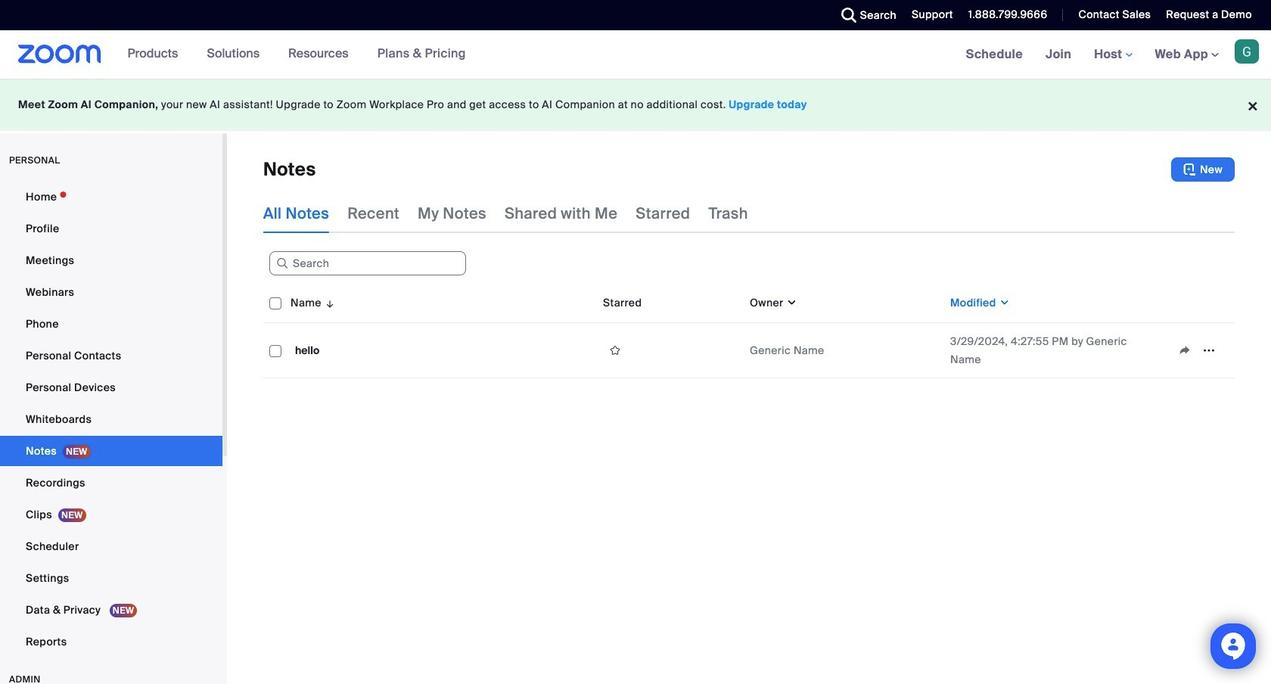 Task type: locate. For each thing, give the bounding box(es) containing it.
arrow down image
[[322, 294, 336, 312]]

share image
[[1174, 344, 1198, 357]]

product information navigation
[[116, 30, 478, 79]]

more options for hello image
[[1198, 344, 1222, 357]]

application
[[263, 283, 1236, 379], [1174, 339, 1230, 362]]

meetings navigation
[[955, 30, 1272, 79]]

footer
[[0, 79, 1272, 131]]

banner
[[0, 30, 1272, 79]]

hello unstarred image
[[603, 344, 628, 357]]

tabs of all notes page tab list
[[263, 194, 749, 233]]



Task type: describe. For each thing, give the bounding box(es) containing it.
personal menu menu
[[0, 182, 223, 659]]

Search text field
[[270, 252, 466, 276]]

zoom logo image
[[18, 45, 101, 64]]

down image
[[784, 295, 798, 310]]

down image
[[997, 295, 1011, 310]]

profile picture image
[[1236, 39, 1260, 64]]



Task type: vqa. For each thing, say whether or not it's contained in the screenshot.
main content
no



